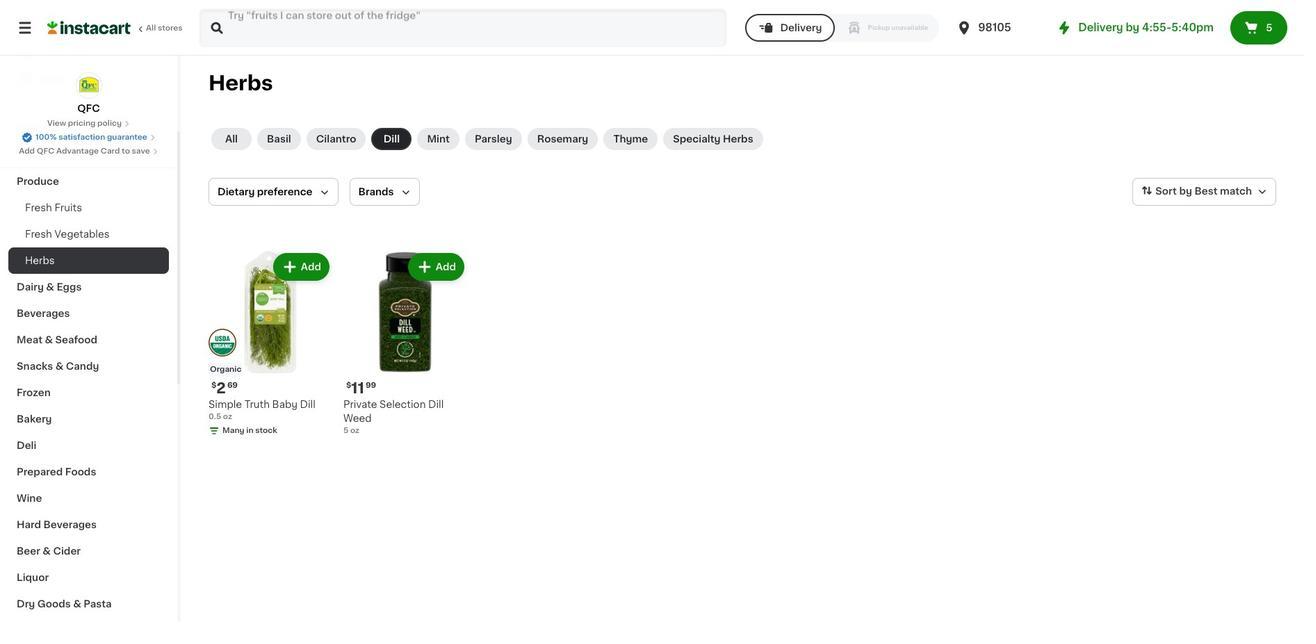Task type: vqa. For each thing, say whether or not it's contained in the screenshot.
the $ in the $ 2 69
yes



Task type: locate. For each thing, give the bounding box(es) containing it.
0 horizontal spatial $
[[211, 382, 216, 389]]

2 product group from the left
[[343, 250, 467, 437]]

1 vertical spatial by
[[1179, 186, 1192, 196]]

dry
[[17, 599, 35, 609]]

0 vertical spatial 5
[[1266, 23, 1273, 33]]

& for dairy
[[46, 282, 54, 292]]

by inside delivery by 4:55-5:40pm link
[[1126, 22, 1140, 33]]

oz inside private selection dill weed 5 oz
[[350, 427, 359, 434]]

None search field
[[199, 8, 727, 47]]

1 product group from the left
[[209, 250, 332, 439]]

1 horizontal spatial product group
[[343, 250, 467, 437]]

1 horizontal spatial by
[[1179, 186, 1192, 196]]

& for beer
[[43, 546, 51, 556]]

dietary preference
[[218, 187, 313, 197]]

2 fresh from the top
[[25, 229, 52, 239]]

1 horizontal spatial add button
[[409, 254, 463, 279]]

1 vertical spatial all
[[225, 134, 238, 144]]

beer & cider link
[[8, 538, 169, 565]]

simple truth baby dill 0.5 oz
[[209, 400, 316, 421]]

$ 11 99
[[346, 381, 376, 396]]

beverages down dairy & eggs
[[17, 309, 70, 318]]

0 vertical spatial qfc
[[77, 104, 100, 113]]

fresh for fresh fruits
[[25, 203, 52, 213]]

fresh vegetables link
[[8, 221, 169, 247]]

fresh down produce
[[25, 203, 52, 213]]

recipes
[[17, 124, 58, 133]]

candy
[[66, 362, 99, 371]]

bakery link
[[8, 406, 169, 432]]

fresh
[[25, 203, 52, 213], [25, 229, 52, 239]]

by for delivery
[[1126, 22, 1140, 33]]

view pricing policy
[[47, 120, 122, 127]]

beverages inside 'link'
[[17, 309, 70, 318]]

dill inside private selection dill weed 5 oz
[[428, 400, 444, 409]]

all left stores on the left top of page
[[146, 24, 156, 32]]

&
[[46, 282, 54, 292], [45, 335, 53, 345], [55, 362, 64, 371], [43, 546, 51, 556], [73, 599, 81, 609]]

oz down simple
[[223, 413, 232, 421]]

pricing
[[68, 120, 96, 127]]

parsley link
[[465, 128, 522, 150]]

$ inside $ 11 99
[[346, 382, 351, 389]]

$ for 11
[[346, 382, 351, 389]]

herbs right specialty
[[723, 134, 753, 144]]

1 horizontal spatial delivery
[[1078, 22, 1123, 33]]

0 vertical spatial by
[[1126, 22, 1140, 33]]

1 horizontal spatial oz
[[350, 427, 359, 434]]

100%
[[36, 133, 57, 141]]

by right the sort
[[1179, 186, 1192, 196]]

herbs up all link
[[209, 73, 273, 93]]

view
[[47, 120, 66, 127]]

1 horizontal spatial dill
[[384, 134, 400, 144]]

by inside best match sort by field
[[1179, 186, 1192, 196]]

instacart logo image
[[47, 19, 131, 36]]

2 add button from the left
[[409, 254, 463, 279]]

qfc up view pricing policy link
[[77, 104, 100, 113]]

& for meat
[[45, 335, 53, 345]]

dill left mint link
[[384, 134, 400, 144]]

2 horizontal spatial dill
[[428, 400, 444, 409]]

basil link
[[257, 128, 301, 150]]

policy
[[97, 120, 122, 127]]

all inside all stores link
[[146, 24, 156, 32]]

oz inside simple truth baby dill 0.5 oz
[[223, 413, 232, 421]]

1 fresh from the top
[[25, 203, 52, 213]]

0 horizontal spatial product group
[[209, 250, 332, 439]]

simple
[[209, 400, 242, 409]]

0 vertical spatial oz
[[223, 413, 232, 421]]

1 vertical spatial 5
[[343, 427, 348, 434]]

beer
[[17, 546, 40, 556]]

1 add button from the left
[[274, 254, 328, 279]]

$ inside $ 2 69
[[211, 382, 216, 389]]

brands
[[358, 187, 394, 197]]

product group
[[209, 250, 332, 439], [343, 250, 467, 437]]

again
[[70, 47, 98, 56]]

1 $ from the left
[[211, 382, 216, 389]]

0 horizontal spatial 5
[[343, 427, 348, 434]]

recipes link
[[8, 115, 169, 142]]

$ left the 99
[[346, 382, 351, 389]]

hard beverages
[[17, 520, 97, 530]]

1 vertical spatial fresh
[[25, 229, 52, 239]]

0 horizontal spatial dill
[[300, 400, 316, 409]]

1 horizontal spatial 5
[[1266, 23, 1273, 33]]

private
[[343, 400, 377, 409]]

eggs
[[57, 282, 82, 292]]

thanksgiving
[[17, 150, 83, 160]]

delivery button
[[746, 14, 835, 42]]

snacks
[[17, 362, 53, 371]]

69
[[227, 382, 238, 389]]

dairy & eggs
[[17, 282, 82, 292]]

fresh down fresh fruits
[[25, 229, 52, 239]]

1 vertical spatial oz
[[350, 427, 359, 434]]

0 horizontal spatial herbs
[[25, 256, 55, 266]]

baby
[[272, 400, 298, 409]]

specialty
[[673, 134, 721, 144]]

basil
[[267, 134, 291, 144]]

0 vertical spatial beverages
[[17, 309, 70, 318]]

all stores
[[146, 24, 183, 32]]

snacks & candy link
[[8, 353, 169, 380]]

2 horizontal spatial add
[[436, 262, 456, 272]]

0 horizontal spatial oz
[[223, 413, 232, 421]]

& right beer
[[43, 546, 51, 556]]

dill inside dill link
[[384, 134, 400, 144]]

produce link
[[8, 168, 169, 195]]

add qfc advantage card to save
[[19, 147, 150, 155]]

oz down weed
[[350, 427, 359, 434]]

fresh inside fresh vegetables link
[[25, 229, 52, 239]]

add for 11
[[436, 262, 456, 272]]

& left "eggs"
[[46, 282, 54, 292]]

& right meat
[[45, 335, 53, 345]]

add button for 2
[[274, 254, 328, 279]]

1 horizontal spatial add
[[301, 262, 321, 272]]

fresh fruits
[[25, 203, 82, 213]]

all link
[[211, 128, 252, 150]]

dill link
[[372, 128, 412, 150]]

1 vertical spatial herbs
[[723, 134, 753, 144]]

stores
[[158, 24, 183, 32]]

prepared foods
[[17, 467, 96, 477]]

qfc link
[[75, 72, 102, 115]]

$ left 69
[[211, 382, 216, 389]]

liquor link
[[8, 565, 169, 591]]

& left pasta
[[73, 599, 81, 609]]

& left candy
[[55, 362, 64, 371]]

0 horizontal spatial all
[[146, 24, 156, 32]]

seafood
[[55, 335, 97, 345]]

herbs up dairy & eggs
[[25, 256, 55, 266]]

hard beverages link
[[8, 512, 169, 538]]

qfc down 100%
[[37, 147, 54, 155]]

dill right baby
[[300, 400, 316, 409]]

many in stock
[[222, 427, 277, 434]]

5 button
[[1231, 11, 1288, 44]]

all
[[146, 24, 156, 32], [225, 134, 238, 144]]

product group containing 11
[[343, 250, 467, 437]]

add qfc advantage card to save link
[[19, 146, 158, 157]]

stock
[[255, 427, 277, 434]]

all inside all link
[[225, 134, 238, 144]]

all for all stores
[[146, 24, 156, 32]]

in
[[246, 427, 253, 434]]

herbs
[[209, 73, 273, 93], [723, 134, 753, 144], [25, 256, 55, 266]]

organic
[[210, 366, 242, 373]]

by left 4:55-
[[1126, 22, 1140, 33]]

delivery inside button
[[780, 23, 822, 33]]

0 vertical spatial all
[[146, 24, 156, 32]]

2 $ from the left
[[346, 382, 351, 389]]

beverages up 'cider'
[[43, 520, 97, 530]]

1 horizontal spatial herbs
[[209, 73, 273, 93]]

1 horizontal spatial all
[[225, 134, 238, 144]]

0 horizontal spatial qfc
[[37, 147, 54, 155]]

sort
[[1156, 186, 1177, 196]]

sort by
[[1156, 186, 1192, 196]]

buy
[[39, 47, 59, 56]]

0 vertical spatial fresh
[[25, 203, 52, 213]]

by
[[1126, 22, 1140, 33], [1179, 186, 1192, 196]]

lists link
[[8, 65, 169, 93]]

0 horizontal spatial by
[[1126, 22, 1140, 33]]

5:40pm
[[1172, 22, 1214, 33]]

0 horizontal spatial delivery
[[780, 23, 822, 33]]

fresh for fresh vegetables
[[25, 229, 52, 239]]

5
[[1266, 23, 1273, 33], [343, 427, 348, 434]]

dill right selection
[[428, 400, 444, 409]]

2 horizontal spatial herbs
[[723, 134, 753, 144]]

1 horizontal spatial $
[[346, 382, 351, 389]]

0 horizontal spatial add button
[[274, 254, 328, 279]]

& for snacks
[[55, 362, 64, 371]]

dietary preference button
[[209, 178, 338, 206]]

all left basil link
[[225, 134, 238, 144]]

add for 2
[[301, 262, 321, 272]]

buy it again link
[[8, 38, 169, 65]]

brands button
[[349, 178, 420, 206]]

thyme link
[[604, 128, 658, 150]]

fresh inside the fresh fruits link
[[25, 203, 52, 213]]

beer & cider
[[17, 546, 81, 556]]

dill inside simple truth baby dill 0.5 oz
[[300, 400, 316, 409]]

product group containing 2
[[209, 250, 332, 439]]

oz
[[223, 413, 232, 421], [350, 427, 359, 434]]



Task type: describe. For each thing, give the bounding box(es) containing it.
100% satisfaction guarantee
[[36, 133, 147, 141]]

meat & seafood
[[17, 335, 97, 345]]

liquor
[[17, 573, 49, 583]]

wine link
[[8, 485, 169, 512]]

goods
[[37, 599, 71, 609]]

deli
[[17, 441, 36, 450]]

mint link
[[417, 128, 459, 150]]

99
[[366, 382, 376, 389]]

item badge image
[[209, 329, 236, 356]]

selection
[[380, 400, 426, 409]]

weed
[[343, 414, 372, 423]]

bakery
[[17, 414, 52, 424]]

rosemary
[[537, 134, 588, 144]]

add button for 11
[[409, 254, 463, 279]]

delivery for delivery by 4:55-5:40pm
[[1078, 22, 1123, 33]]

delivery by 4:55-5:40pm
[[1078, 22, 1214, 33]]

dairy & eggs link
[[8, 274, 169, 300]]

by for sort
[[1179, 186, 1192, 196]]

prepared
[[17, 467, 63, 477]]

cilantro link
[[306, 128, 366, 150]]

all stores link
[[47, 8, 184, 47]]

1 vertical spatial beverages
[[43, 520, 97, 530]]

specialty herbs link
[[663, 128, 763, 150]]

it
[[61, 47, 68, 56]]

deli link
[[8, 432, 169, 459]]

delivery for delivery
[[780, 23, 822, 33]]

Search field
[[200, 10, 726, 46]]

0 vertical spatial herbs
[[209, 73, 273, 93]]

preference
[[257, 187, 313, 197]]

1 horizontal spatial qfc
[[77, 104, 100, 113]]

produce
[[17, 177, 59, 186]]

$ for 2
[[211, 382, 216, 389]]

specialty herbs
[[673, 134, 753, 144]]

cider
[[53, 546, 81, 556]]

0.5
[[209, 413, 221, 421]]

thanksgiving link
[[8, 142, 169, 168]]

truth
[[245, 400, 270, 409]]

fresh vegetables
[[25, 229, 110, 239]]

many
[[222, 427, 244, 434]]

to
[[122, 147, 130, 155]]

service type group
[[746, 14, 939, 42]]

foods
[[65, 467, 96, 477]]

cilantro
[[316, 134, 356, 144]]

qfc logo image
[[75, 72, 102, 99]]

fresh fruits link
[[8, 195, 169, 221]]

satisfaction
[[58, 133, 105, 141]]

save
[[132, 147, 150, 155]]

advantage
[[56, 147, 99, 155]]

1 vertical spatial qfc
[[37, 147, 54, 155]]

guarantee
[[107, 133, 147, 141]]

delivery by 4:55-5:40pm link
[[1056, 19, 1214, 36]]

fruits
[[55, 203, 82, 213]]

all for all
[[225, 134, 238, 144]]

view pricing policy link
[[47, 118, 130, 129]]

snacks & candy
[[17, 362, 99, 371]]

oz for private
[[350, 427, 359, 434]]

frozen link
[[8, 380, 169, 406]]

dry goods & pasta
[[17, 599, 112, 609]]

0 horizontal spatial add
[[19, 147, 35, 155]]

rosemary link
[[527, 128, 598, 150]]

oz for simple
[[223, 413, 232, 421]]

thyme
[[613, 134, 648, 144]]

best match
[[1195, 186, 1252, 196]]

mint
[[427, 134, 450, 144]]

98105
[[978, 22, 1011, 33]]

$ 2 69
[[211, 381, 238, 396]]

parsley
[[475, 134, 512, 144]]

dry goods & pasta link
[[8, 591, 169, 617]]

2
[[216, 381, 226, 396]]

wine
[[17, 494, 42, 503]]

herbs link
[[8, 247, 169, 274]]

5 inside "button"
[[1266, 23, 1273, 33]]

hard
[[17, 520, 41, 530]]

Best match Sort by field
[[1133, 178, 1276, 206]]

98105 button
[[956, 8, 1040, 47]]

2 vertical spatial herbs
[[25, 256, 55, 266]]

lists
[[39, 74, 63, 84]]

card
[[101, 147, 120, 155]]

dairy
[[17, 282, 44, 292]]

buy it again
[[39, 47, 98, 56]]

prepared foods link
[[8, 459, 169, 485]]

beverages link
[[8, 300, 169, 327]]

meat
[[17, 335, 42, 345]]

5 inside private selection dill weed 5 oz
[[343, 427, 348, 434]]

private selection dill weed 5 oz
[[343, 400, 444, 434]]

best
[[1195, 186, 1218, 196]]

11
[[351, 381, 364, 396]]

frozen
[[17, 388, 51, 398]]



